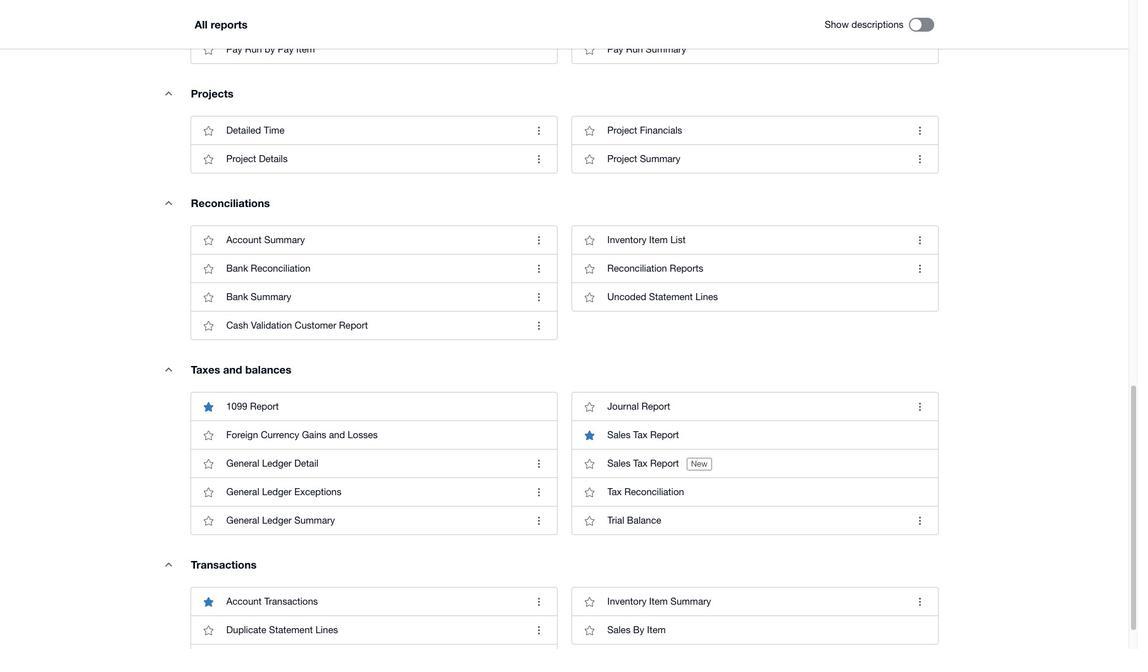 Task type: vqa. For each thing, say whether or not it's contained in the screenshot.
Duplicate Statement Lines link
yes



Task type: locate. For each thing, give the bounding box(es) containing it.
favorite image inside journal report link
[[577, 394, 603, 419]]

2 inventory from the top
[[608, 596, 647, 607]]

project for project financials
[[608, 125, 638, 136]]

lines for uncoded statement lines
[[696, 292, 719, 302]]

2 general from the top
[[226, 487, 260, 497]]

1 vertical spatial lines
[[316, 625, 338, 635]]

project up project summary
[[608, 125, 638, 136]]

favorite image inside detailed time link
[[196, 118, 221, 143]]

more options image for reconciliation reports
[[908, 256, 933, 281]]

favorite image inside 'uncoded statement lines' link
[[577, 285, 603, 310]]

general
[[226, 458, 260, 469], [226, 487, 260, 497], [226, 515, 260, 526]]

favorite image for inventory item summary
[[577, 589, 603, 615]]

item
[[297, 44, 315, 55], [650, 235, 668, 245], [650, 596, 668, 607], [648, 625, 666, 635]]

0 vertical spatial tax
[[634, 430, 648, 440]]

2 bank from the top
[[226, 292, 248, 302]]

statement down account transactions
[[269, 625, 313, 635]]

1 vertical spatial transactions
[[264, 596, 318, 607]]

project inside 'link'
[[608, 153, 638, 164]]

more options image inside general ledger summary link
[[527, 508, 552, 534]]

general inside 'link'
[[226, 458, 260, 469]]

favorite image inside the account summary "link"
[[196, 228, 221, 253]]

sales down journal
[[608, 430, 631, 440]]

more options image for account transactions
[[527, 589, 552, 615]]

uncoded statement lines link
[[572, 283, 938, 311]]

reconciliation
[[251, 263, 311, 274], [608, 263, 668, 274], [625, 487, 685, 497]]

2 sales from the top
[[608, 458, 631, 469]]

0 horizontal spatial statement
[[269, 625, 313, 635]]

reports
[[670, 263, 704, 274]]

general for general ledger detail
[[226, 458, 260, 469]]

customer
[[295, 320, 337, 331]]

more options image inside duplicate statement lines link
[[527, 618, 552, 643]]

more options image for general ledger detail
[[527, 451, 552, 476]]

1 sales tax report from the top
[[608, 430, 680, 440]]

more options image inside general ledger exceptions link
[[527, 480, 552, 505]]

taxes
[[191, 363, 220, 376]]

transactions right expand report group image
[[191, 558, 257, 572]]

summary inside 'link'
[[640, 153, 681, 164]]

duplicate statement lines link
[[191, 616, 557, 644]]

bank inside 'bank reconciliation' link
[[226, 263, 248, 274]]

general ledger summary link
[[191, 506, 557, 535]]

statement inside duplicate statement lines link
[[269, 625, 313, 635]]

general down "general ledger detail"
[[226, 487, 260, 497]]

report right journal
[[642, 401, 671, 412]]

1 account from the top
[[226, 235, 262, 245]]

project
[[608, 125, 638, 136], [226, 153, 256, 164], [608, 153, 638, 164]]

favorite image inside the general ledger detail 'link'
[[196, 451, 221, 476]]

3 sales from the top
[[608, 625, 631, 635]]

1 vertical spatial by
[[265, 44, 275, 55]]

1 vertical spatial expand report group image
[[156, 190, 181, 216]]

1 vertical spatial remove favorite image
[[577, 423, 603, 448]]

item down employee
[[297, 44, 315, 55]]

bank up cash
[[226, 292, 248, 302]]

lines down account transactions link
[[316, 625, 338, 635]]

favorite image for trial balance
[[577, 508, 603, 534]]

tax up "trial"
[[608, 487, 622, 497]]

expand report group image left projects
[[156, 81, 181, 106]]

account transactions link
[[191, 588, 557, 616]]

0 horizontal spatial transactions
[[191, 558, 257, 572]]

1 vertical spatial general
[[226, 487, 260, 497]]

report
[[339, 320, 368, 331], [250, 401, 279, 412], [642, 401, 671, 412], [651, 430, 680, 440], [651, 458, 680, 469]]

reconciliation reports
[[608, 263, 704, 274]]

more options image for detailed time
[[527, 118, 552, 143]]

0 vertical spatial bank
[[226, 263, 248, 274]]

1 horizontal spatial statement
[[650, 292, 693, 302]]

1 by from the top
[[265, 15, 275, 26]]

remove favorite image for taxes and balances
[[196, 394, 221, 419]]

details
[[259, 153, 288, 164]]

foreign currency gains and losses link
[[191, 421, 557, 449]]

1 horizontal spatial lines
[[696, 292, 719, 302]]

pay run by pay item link
[[191, 35, 557, 63]]

favorite image for journal report
[[577, 394, 603, 419]]

account inside "link"
[[226, 235, 262, 245]]

report right 1099
[[250, 401, 279, 412]]

tax reconciliation link
[[572, 478, 938, 506]]

0 vertical spatial by
[[265, 15, 275, 26]]

sales by item
[[608, 625, 666, 635]]

reconciliation reports link
[[572, 254, 938, 283]]

ledger
[[262, 458, 292, 469], [262, 487, 292, 497], [262, 515, 292, 526]]

bank reconciliation link
[[191, 254, 557, 283]]

1 vertical spatial statement
[[269, 625, 313, 635]]

item inside 'link'
[[650, 235, 668, 245]]

inventory for transactions
[[608, 596, 647, 607]]

more options image for inventory item list
[[908, 228, 933, 253]]

pay run summary link
[[572, 35, 938, 63]]

lines
[[696, 292, 719, 302], [316, 625, 338, 635]]

transactions
[[191, 558, 257, 572], [264, 596, 318, 607]]

favorite image for project summary
[[577, 146, 603, 172]]

1 vertical spatial ledger
[[262, 487, 292, 497]]

inventory up reconciliation reports
[[608, 235, 647, 245]]

by
[[634, 625, 645, 635]]

duplicate statement lines
[[226, 625, 338, 635]]

ledger down currency
[[262, 458, 292, 469]]

1 inventory from the top
[[608, 235, 647, 245]]

favorite image for tax reconciliation
[[577, 480, 603, 505]]

tax
[[634, 430, 648, 440], [634, 458, 648, 469], [608, 487, 622, 497]]

project for project summary
[[608, 153, 638, 164]]

1 vertical spatial sales tax report
[[608, 458, 680, 469]]

2 expand report group image from the top
[[156, 190, 181, 216]]

favorite image for uncoded statement lines
[[577, 285, 603, 310]]

all
[[195, 18, 208, 31]]

more options image inside journal report link
[[908, 394, 933, 419]]

account up duplicate
[[226, 596, 262, 607]]

by up pay run by pay item
[[265, 15, 275, 26]]

by
[[265, 15, 275, 26], [265, 44, 275, 55]]

2 vertical spatial remove favorite image
[[196, 589, 221, 615]]

1 vertical spatial bank
[[226, 292, 248, 302]]

bank
[[226, 263, 248, 274], [226, 292, 248, 302]]

0 vertical spatial statement
[[650, 292, 693, 302]]

favorite image inside "inventory item list" 'link'
[[577, 228, 603, 253]]

1 vertical spatial sales
[[608, 458, 631, 469]]

bank for bank reconciliation
[[226, 263, 248, 274]]

favorite image for cash validation customer report
[[196, 313, 221, 338]]

report down journal report
[[651, 430, 680, 440]]

0 vertical spatial sales tax report
[[608, 430, 680, 440]]

general ledger summary
[[226, 515, 335, 526]]

favorite image
[[196, 118, 221, 143], [196, 146, 221, 172], [196, 228, 221, 253], [577, 228, 603, 253], [196, 256, 221, 281], [577, 256, 603, 281], [577, 285, 603, 310], [577, 394, 603, 419], [196, 423, 221, 448], [196, 451, 221, 476], [577, 480, 603, 505], [577, 589, 603, 615]]

more options image inside cash validation customer report link
[[527, 313, 552, 338]]

2 vertical spatial expand report group image
[[156, 357, 181, 382]]

and right gains
[[329, 430, 345, 440]]

1 bank from the top
[[226, 263, 248, 274]]

sales up tax reconciliation
[[608, 458, 631, 469]]

project down project financials
[[608, 153, 638, 164]]

show
[[825, 19, 850, 30]]

0 vertical spatial general
[[226, 458, 260, 469]]

account
[[226, 235, 262, 245], [226, 596, 262, 607]]

sales left by
[[608, 625, 631, 635]]

favorite image inside reconciliation reports link
[[577, 256, 603, 281]]

bank inside bank summary link
[[226, 292, 248, 302]]

3 expand report group image from the top
[[156, 357, 181, 382]]

tax inside 'tax reconciliation' link
[[608, 487, 622, 497]]

gains
[[302, 430, 327, 440]]

tax down journal report
[[634, 430, 648, 440]]

account up bank reconciliation
[[226, 235, 262, 245]]

favorite image for foreign currency gains and losses
[[196, 423, 221, 448]]

reconciliation up balance
[[625, 487, 685, 497]]

0 vertical spatial inventory
[[608, 235, 647, 245]]

more options image for project financials
[[908, 118, 933, 143]]

statement
[[650, 292, 693, 302], [269, 625, 313, 635]]

favorite image inside inventory item summary link
[[577, 589, 603, 615]]

ledger inside 'link'
[[262, 458, 292, 469]]

inventory inside 'link'
[[608, 235, 647, 245]]

pay for pay run by pay item
[[226, 44, 242, 55]]

ledger up general ledger summary
[[262, 487, 292, 497]]

favorite image inside 'bank reconciliation' link
[[196, 256, 221, 281]]

run
[[245, 15, 262, 26], [245, 44, 262, 55], [626, 44, 644, 55]]

more options image inside project financials link
[[908, 118, 933, 143]]

pay run summary
[[608, 44, 687, 55]]

1 sales from the top
[[608, 430, 631, 440]]

sales tax report down journal report
[[608, 430, 680, 440]]

project details link
[[191, 145, 557, 173]]

reconciliation down account summary
[[251, 263, 311, 274]]

sales tax report
[[608, 430, 680, 440], [608, 458, 680, 469]]

1 vertical spatial account
[[226, 596, 262, 607]]

report down bank summary link
[[339, 320, 368, 331]]

sales tax report link
[[572, 421, 938, 449]]

favorite image
[[196, 37, 221, 62], [577, 37, 603, 62], [577, 118, 603, 143], [577, 146, 603, 172], [196, 285, 221, 310], [196, 313, 221, 338], [577, 451, 603, 476], [196, 480, 221, 505], [196, 508, 221, 534], [577, 508, 603, 534], [196, 618, 221, 643], [577, 618, 603, 643], [196, 646, 221, 649]]

2 vertical spatial sales
[[608, 625, 631, 635]]

1 vertical spatial inventory
[[608, 596, 647, 607]]

1 expand report group image from the top
[[156, 81, 181, 106]]

currency
[[261, 430, 299, 440]]

2 vertical spatial tax
[[608, 487, 622, 497]]

favorite image inside pay run by pay item link
[[196, 37, 221, 62]]

by for pay
[[265, 44, 275, 55]]

list
[[671, 235, 686, 245]]

expand report group image
[[156, 81, 181, 106], [156, 190, 181, 216], [156, 357, 181, 382]]

all reports
[[195, 18, 248, 31]]

more options image inside project summary 'link'
[[908, 146, 933, 172]]

run for pay
[[245, 44, 262, 55]]

transactions up duplicate statement lines
[[264, 596, 318, 607]]

lines down reports
[[696, 292, 719, 302]]

inventory item summary link
[[572, 588, 938, 616]]

favorite image for reconciliation reports
[[577, 256, 603, 281]]

1 ledger from the top
[[262, 458, 292, 469]]

item left list on the right of the page
[[650, 235, 668, 245]]

0 vertical spatial ledger
[[262, 458, 292, 469]]

statement down reconciliation reports
[[650, 292, 693, 302]]

favorite image inside sales by item link
[[577, 618, 603, 643]]

more options image inside trial balance link
[[908, 508, 933, 534]]

reconciliation for bank
[[251, 263, 311, 274]]

remove favorite image
[[196, 394, 221, 419], [577, 423, 603, 448], [196, 589, 221, 615]]

and
[[223, 363, 242, 376], [329, 430, 345, 440]]

1 horizontal spatial and
[[329, 430, 345, 440]]

0 vertical spatial expand report group image
[[156, 81, 181, 106]]

expand report group image left 'reconciliations'
[[156, 190, 181, 216]]

pay run by employee
[[226, 15, 320, 26]]

favorite image inside 'tax reconciliation' link
[[577, 480, 603, 505]]

statement inside 'uncoded statement lines' link
[[650, 292, 693, 302]]

remove favorite image inside 1099 report link
[[196, 394, 221, 419]]

more options image for bank summary
[[527, 285, 552, 310]]

favorite image inside project summary 'link'
[[577, 146, 603, 172]]

journal report link
[[572, 393, 938, 421]]

general down foreign
[[226, 458, 260, 469]]

inventory item list link
[[572, 226, 938, 254]]

more options image
[[908, 118, 933, 143], [527, 146, 552, 172], [527, 285, 552, 310], [527, 313, 552, 338], [908, 394, 933, 419], [527, 508, 552, 534], [908, 508, 933, 534], [527, 618, 552, 643]]

inventory item summary
[[608, 596, 712, 607]]

2 ledger from the top
[[262, 487, 292, 497]]

and right taxes
[[223, 363, 242, 376]]

expand report group image for taxes and balances
[[156, 357, 181, 382]]

remove favorite image inside account transactions link
[[196, 589, 221, 615]]

more options image
[[527, 118, 552, 143], [908, 146, 933, 172], [527, 228, 552, 253], [908, 228, 933, 253], [527, 256, 552, 281], [908, 256, 933, 281], [527, 451, 552, 476], [527, 480, 552, 505], [527, 589, 552, 615], [908, 589, 933, 615], [527, 646, 552, 649]]

pay for pay run summary
[[608, 44, 624, 55]]

favorite image for inventory item list
[[577, 228, 603, 253]]

sales
[[608, 430, 631, 440], [608, 458, 631, 469], [608, 625, 631, 635]]

run for employee
[[245, 15, 262, 26]]

more options image inside project details link
[[527, 146, 552, 172]]

uncoded statement lines
[[608, 292, 719, 302]]

0 vertical spatial remove favorite image
[[196, 394, 221, 419]]

ledger down general ledger exceptions
[[262, 515, 292, 526]]

project summary
[[608, 153, 681, 164]]

more options image for bank reconciliation
[[527, 256, 552, 281]]

inventory for reconciliations
[[608, 235, 647, 245]]

0 vertical spatial sales
[[608, 430, 631, 440]]

expand report group image left taxes
[[156, 357, 181, 382]]

lines for duplicate statement lines
[[316, 625, 338, 635]]

0 vertical spatial lines
[[696, 292, 719, 302]]

0 horizontal spatial lines
[[316, 625, 338, 635]]

project summary link
[[572, 145, 938, 173]]

project details
[[226, 153, 288, 164]]

3 general from the top
[[226, 515, 260, 526]]

2 vertical spatial general
[[226, 515, 260, 526]]

2 by from the top
[[265, 44, 275, 55]]

pay
[[226, 15, 242, 26], [226, 44, 242, 55], [278, 44, 294, 55], [608, 44, 624, 55]]

summary
[[646, 44, 687, 55], [640, 153, 681, 164], [264, 235, 305, 245], [251, 292, 292, 302], [295, 515, 335, 526], [671, 596, 712, 607]]

favorite image inside pay run summary link
[[577, 37, 603, 62]]

report inside journal report link
[[642, 401, 671, 412]]

project financials link
[[572, 117, 938, 145]]

report up tax reconciliation
[[651, 458, 680, 469]]

1099 report link
[[191, 393, 557, 421]]

taxes and balances
[[191, 363, 292, 376]]

report inside sales tax report link
[[651, 430, 680, 440]]

favorite image inside project details link
[[196, 146, 221, 172]]

1 general from the top
[[226, 458, 260, 469]]

3 ledger from the top
[[262, 515, 292, 526]]

inventory up sales by item
[[608, 596, 647, 607]]

pay for pay run by employee
[[226, 15, 242, 26]]

by down "pay run by employee"
[[265, 44, 275, 55]]

favorite image inside general ledger exceptions link
[[196, 480, 221, 505]]

favorite image inside foreign currency gains and losses link
[[196, 423, 221, 448]]

detailed time link
[[191, 117, 557, 145]]

general down general ledger exceptions
[[226, 515, 260, 526]]

tax up tax reconciliation
[[634, 458, 648, 469]]

2 account from the top
[[226, 596, 262, 607]]

0 vertical spatial account
[[226, 235, 262, 245]]

general for general ledger exceptions
[[226, 487, 260, 497]]

general ledger detail link
[[191, 449, 557, 478]]

reconciliation down inventory item list
[[608, 263, 668, 274]]

detailed
[[226, 125, 261, 136]]

favorite image for bank summary
[[196, 285, 221, 310]]

0 horizontal spatial and
[[223, 363, 242, 376]]

more options image inside bank summary link
[[527, 285, 552, 310]]

by for employee
[[265, 15, 275, 26]]

more options image for cash validation customer report
[[527, 313, 552, 338]]

2 vertical spatial ledger
[[262, 515, 292, 526]]

project down detailed
[[226, 153, 256, 164]]

sales tax report up tax reconciliation
[[608, 458, 680, 469]]

item up sales by item
[[650, 596, 668, 607]]

1 horizontal spatial transactions
[[264, 596, 318, 607]]

inventory
[[608, 235, 647, 245], [608, 596, 647, 607]]

bank up bank summary
[[226, 263, 248, 274]]



Task type: describe. For each thing, give the bounding box(es) containing it.
cash validation customer report
[[226, 320, 368, 331]]

1 vertical spatial and
[[329, 430, 345, 440]]

detailed time
[[226, 125, 285, 136]]

sales for taxes and balances
[[608, 430, 631, 440]]

project for project details
[[226, 153, 256, 164]]

account for transactions
[[226, 596, 262, 607]]

more options image for project summary
[[908, 146, 933, 172]]

0 vertical spatial transactions
[[191, 558, 257, 572]]

balances
[[245, 363, 292, 376]]

remove favorite image for transactions
[[196, 589, 221, 615]]

favorite image for sales by item
[[577, 618, 603, 643]]

favorite image for bank reconciliation
[[196, 256, 221, 281]]

account summary link
[[191, 226, 557, 254]]

time
[[264, 125, 285, 136]]

more options image for general ledger summary
[[527, 508, 552, 534]]

exceptions
[[295, 487, 342, 497]]

ledger for summary
[[262, 515, 292, 526]]

projects
[[191, 87, 234, 100]]

new
[[692, 459, 708, 469]]

1 vertical spatial tax
[[634, 458, 648, 469]]

sales tax report inside sales tax report link
[[608, 430, 680, 440]]

favorite image for project financials
[[577, 118, 603, 143]]

uncoded
[[608, 292, 647, 302]]

bank summary
[[226, 292, 292, 302]]

cash
[[226, 320, 248, 331]]

tax inside sales tax report link
[[634, 430, 648, 440]]

journal
[[608, 401, 639, 412]]

general for general ledger summary
[[226, 515, 260, 526]]

bank summary link
[[191, 283, 557, 311]]

0 vertical spatial and
[[223, 363, 242, 376]]

2 sales tax report from the top
[[608, 458, 680, 469]]

sales for transactions
[[608, 625, 631, 635]]

foreign currency gains and losses
[[226, 430, 378, 440]]

item right by
[[648, 625, 666, 635]]

favorite image for general ledger summary
[[196, 508, 221, 534]]

ledger for exceptions
[[262, 487, 292, 497]]

favorite image for account summary
[[196, 228, 221, 253]]

favorite image for pay run by pay item
[[196, 37, 221, 62]]

1099
[[226, 401, 248, 412]]

bank reconciliation
[[226, 263, 311, 274]]

report inside cash validation customer report link
[[339, 320, 368, 331]]

pay run by employee link
[[191, 7, 557, 35]]

foreign
[[226, 430, 258, 440]]

more options image for trial balance
[[908, 508, 933, 534]]

statement for duplicate
[[269, 625, 313, 635]]

favorite image for pay run summary
[[577, 37, 603, 62]]

expand report group image for projects
[[156, 81, 181, 106]]

more options image for project details
[[527, 146, 552, 172]]

tax reconciliation
[[608, 487, 685, 497]]

detail
[[295, 458, 319, 469]]

duplicate
[[226, 625, 267, 635]]

general ledger exceptions
[[226, 487, 342, 497]]

general ledger detail
[[226, 458, 319, 469]]

journal report
[[608, 401, 671, 412]]

reconciliations
[[191, 197, 270, 210]]

favorite image for project details
[[196, 146, 221, 172]]

pay run by pay item
[[226, 44, 315, 55]]

losses
[[348, 430, 378, 440]]

favorite image for general ledger detail
[[196, 451, 221, 476]]

favorite image for detailed time
[[196, 118, 221, 143]]

balance
[[628, 515, 662, 526]]

cash validation customer report link
[[191, 311, 557, 340]]

reports
[[211, 18, 248, 31]]

trial
[[608, 515, 625, 526]]

trial balance link
[[572, 506, 938, 535]]

remove favorite image inside sales tax report link
[[577, 423, 603, 448]]

general ledger exceptions link
[[191, 478, 557, 506]]

financials
[[640, 125, 683, 136]]

account transactions
[[226, 596, 318, 607]]

show descriptions
[[825, 19, 904, 30]]

sales by item link
[[572, 616, 938, 644]]

employee
[[278, 15, 320, 26]]

more options image for inventory item summary
[[908, 589, 933, 615]]

project financials
[[608, 125, 683, 136]]

expand report group image for reconciliations
[[156, 190, 181, 216]]

inventory item list
[[608, 235, 686, 245]]

account summary
[[226, 235, 305, 245]]

more options image for duplicate statement lines
[[527, 618, 552, 643]]

more options image for account summary
[[527, 228, 552, 253]]

ledger for detail
[[262, 458, 292, 469]]

favorite image for duplicate statement lines
[[196, 618, 221, 643]]

bank for bank summary
[[226, 292, 248, 302]]

trial balance
[[608, 515, 662, 526]]

more options image for general ledger exceptions
[[527, 480, 552, 505]]

summary inside "link"
[[264, 235, 305, 245]]

more options image for journal report
[[908, 394, 933, 419]]

favorite image for general ledger exceptions
[[196, 480, 221, 505]]

1099 report
[[226, 401, 279, 412]]

statement for uncoded
[[650, 292, 693, 302]]

report inside 1099 report link
[[250, 401, 279, 412]]

expand report group image
[[156, 552, 181, 577]]

validation
[[251, 320, 292, 331]]

account for reconciliations
[[226, 235, 262, 245]]

descriptions
[[852, 19, 904, 30]]

reconciliation for tax
[[625, 487, 685, 497]]



